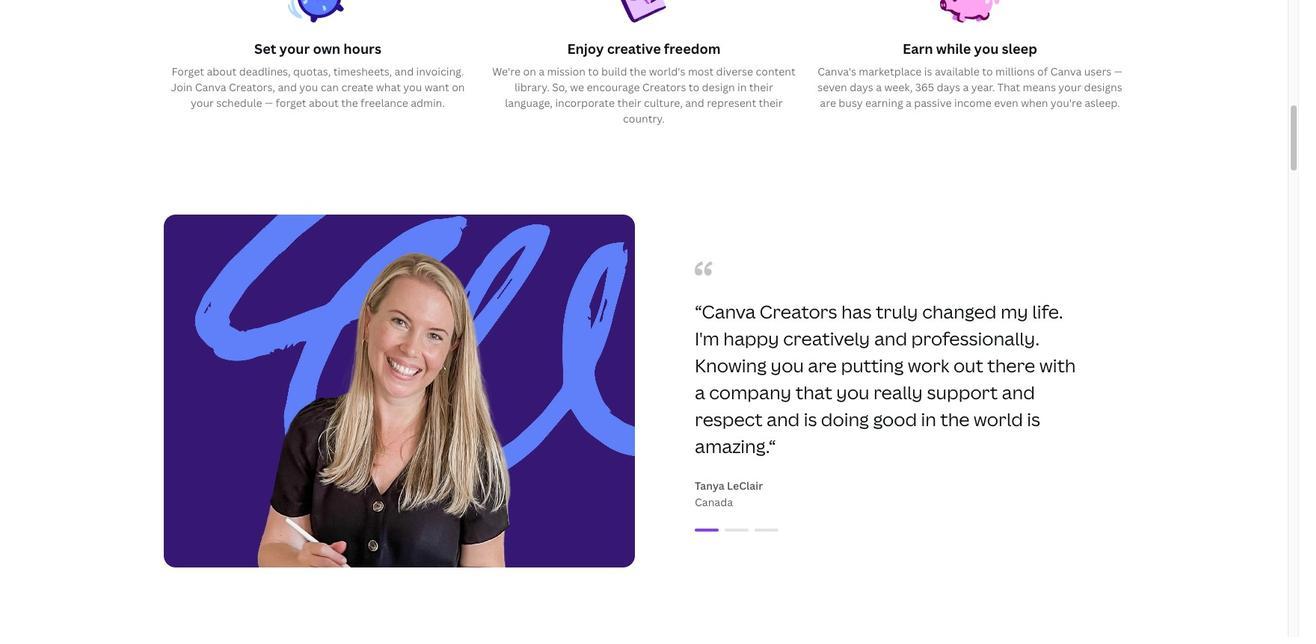 Task type: locate. For each thing, give the bounding box(es) containing it.
about down 'can'
[[309, 96, 339, 110]]

a up library.
[[539, 65, 545, 79]]

1 horizontal spatial on
[[523, 65, 536, 79]]

and up forget
[[278, 80, 297, 94]]

canva
[[1051, 65, 1082, 79], [195, 80, 226, 94]]

1 horizontal spatial creators
[[760, 299, 838, 324]]

0 horizontal spatial days
[[850, 80, 874, 94]]

1 horizontal spatial about
[[309, 96, 339, 110]]

are inside earn while you sleep canva's marketplace is available to millions of canva users — seven days a week, 365 days a year. that means your designs are busy earning a passive income even when you're asleep.
[[820, 96, 837, 110]]

canva down the forget
[[195, 80, 226, 94]]

quotas,
[[293, 65, 331, 79]]

of
[[1038, 65, 1049, 79]]

library.
[[515, 80, 550, 94]]

0 horizontal spatial canva
[[195, 80, 226, 94]]

and down design
[[686, 96, 705, 110]]

and up 'what' at left
[[395, 65, 414, 79]]

you
[[975, 40, 999, 57], [300, 80, 318, 94], [404, 80, 422, 94], [771, 353, 804, 378], [837, 380, 870, 405]]

are down seven
[[820, 96, 837, 110]]

2 vertical spatial the
[[941, 407, 970, 432]]

"canva creators has truly changed my life. i'm happy creatively and professionally. knowing you are putting work out there with a company that you really support and respect and is doing good in the world is amazing."
[[695, 299, 1077, 459]]

your down join
[[191, 96, 214, 110]]

we
[[570, 80, 585, 94]]

2 vertical spatial your
[[191, 96, 214, 110]]

0 vertical spatial creators
[[643, 80, 687, 94]]

putting
[[841, 353, 904, 378]]

passive
[[915, 96, 952, 110]]

on right "want"
[[452, 80, 465, 94]]

0 vertical spatial your
[[280, 40, 310, 57]]

a inside enjoy creative freedom we're on a mission to build the world's most diverse content library. so, we encourage creators to design in their language, incorporate their culture, and represent their country.
[[539, 65, 545, 79]]

1 vertical spatial —
[[265, 96, 273, 110]]

you up the doing
[[837, 380, 870, 405]]

can
[[321, 80, 339, 94]]

1 vertical spatial on
[[452, 80, 465, 94]]

1 vertical spatial are
[[808, 353, 837, 378]]

0 horizontal spatial on
[[452, 80, 465, 94]]

canva right of
[[1051, 65, 1082, 79]]

0 horizontal spatial about
[[207, 65, 237, 79]]

create
[[342, 80, 374, 94]]

in right good
[[922, 407, 937, 432]]

1 vertical spatial your
[[1059, 80, 1082, 94]]

your inside earn while you sleep canva's marketplace is available to millions of canva users — seven days a week, 365 days a year. that means your designs are busy earning a passive income even when you're asleep.
[[1059, 80, 1082, 94]]

0 vertical spatial in
[[738, 80, 747, 94]]

week,
[[885, 80, 913, 94]]

the down creative
[[630, 65, 647, 79]]

0 vertical spatial —
[[1115, 65, 1123, 79]]

to left build
[[588, 65, 599, 79]]

culture,
[[644, 96, 683, 110]]

the
[[630, 65, 647, 79], [341, 96, 358, 110], [941, 407, 970, 432]]

—
[[1115, 65, 1123, 79], [265, 96, 273, 110]]

is
[[925, 65, 933, 79], [804, 407, 818, 432], [1028, 407, 1041, 432]]

0 vertical spatial are
[[820, 96, 837, 110]]

the down create at the top
[[341, 96, 358, 110]]

a up earning
[[876, 80, 882, 94]]

creators up culture,
[[643, 80, 687, 94]]

canva inside earn while you sleep canva's marketplace is available to millions of canva users — seven days a week, 365 days a year. that means your designs are busy earning a passive income even when you're asleep.
[[1051, 65, 1082, 79]]

and
[[395, 65, 414, 79], [278, 80, 297, 94], [686, 96, 705, 110], [875, 326, 908, 351], [1003, 380, 1036, 405], [767, 407, 800, 432]]

schedule
[[217, 96, 262, 110]]

invoicing.
[[416, 65, 464, 79]]

days down available
[[937, 80, 961, 94]]

leclair
[[727, 479, 763, 493]]

are
[[820, 96, 837, 110], [808, 353, 837, 378]]

0 horizontal spatial the
[[341, 96, 358, 110]]

happy
[[724, 326, 780, 351]]

on inside set your own hours forget about deadlines, quotas, timesheets, and invoicing. join canva creators, and you can create what you want on your schedule — forget about the freelance admin.
[[452, 80, 465, 94]]

creators
[[643, 80, 687, 94], [760, 299, 838, 324]]

professionally.
[[912, 326, 1040, 351]]

— right "users"
[[1115, 65, 1123, 79]]

want
[[425, 80, 450, 94]]

are down creatively
[[808, 353, 837, 378]]

really
[[874, 380, 924, 405]]

earn
[[903, 40, 934, 57]]

0 horizontal spatial in
[[738, 80, 747, 94]]

in down diverse at the right of the page
[[738, 80, 747, 94]]

tanya leclair image
[[695, 529, 719, 532]]

forget
[[172, 65, 204, 79]]

country.
[[623, 112, 665, 126]]

your
[[280, 40, 310, 57], [1059, 80, 1082, 94], [191, 96, 214, 110]]

on
[[523, 65, 536, 79], [452, 80, 465, 94]]

you're
[[1051, 96, 1083, 110]]

you up admin.
[[404, 80, 422, 94]]

is up "365"
[[925, 65, 933, 79]]

is down that
[[804, 407, 818, 432]]

2 horizontal spatial your
[[1059, 80, 1082, 94]]

verónica gonzalez image
[[755, 529, 779, 532]]

their
[[750, 80, 774, 94], [618, 96, 642, 110], [759, 96, 783, 110]]

most
[[688, 65, 714, 79]]

your up quotas,
[[280, 40, 310, 57]]

design
[[702, 80, 735, 94]]

1 vertical spatial creators
[[760, 299, 838, 324]]

365
[[916, 80, 935, 94]]

forget
[[276, 96, 306, 110]]

and down "there"
[[1003, 380, 1036, 405]]

2 horizontal spatial to
[[983, 65, 994, 79]]

year.
[[972, 80, 996, 94]]

0 vertical spatial the
[[630, 65, 647, 79]]

days
[[850, 80, 874, 94], [937, 80, 961, 94]]

creators inside "canva creators has truly changed my life. i'm happy creatively and professionally. knowing you are putting work out there with a company that you really support and respect and is doing good in the world is amazing."
[[760, 299, 838, 324]]

days up busy at top
[[850, 80, 874, 94]]

represent
[[707, 96, 757, 110]]

tanya
[[695, 479, 725, 493]]

enjoy creative freedom we're on a mission to build the world's most diverse content library. so, we encourage creators to design in their language, incorporate their culture, and represent their country.
[[493, 40, 796, 126]]

1 horizontal spatial days
[[937, 80, 961, 94]]

you right "while"
[[975, 40, 999, 57]]

creators up creatively
[[760, 299, 838, 324]]

— left forget
[[265, 96, 273, 110]]

to down "most" at the top right of page
[[689, 80, 700, 94]]

1 horizontal spatial in
[[922, 407, 937, 432]]

1 horizontal spatial —
[[1115, 65, 1123, 79]]

0 horizontal spatial creators
[[643, 80, 687, 94]]

world
[[974, 407, 1024, 432]]

a
[[539, 65, 545, 79], [876, 80, 882, 94], [963, 80, 969, 94], [906, 96, 912, 110], [695, 380, 706, 405]]

to up year.
[[983, 65, 994, 79]]

your up you're
[[1059, 80, 1082, 94]]

0 horizontal spatial —
[[265, 96, 273, 110]]

1 horizontal spatial canva
[[1051, 65, 1082, 79]]

a up respect
[[695, 380, 706, 405]]

on inside enjoy creative freedom we're on a mission to build the world's most diverse content library. so, we encourage creators to design in their language, incorporate their culture, and represent their country.
[[523, 65, 536, 79]]

out
[[954, 353, 984, 378]]

about right the forget
[[207, 65, 237, 79]]

1 horizontal spatial is
[[925, 65, 933, 79]]

creatively
[[784, 326, 871, 351]]

1 horizontal spatial the
[[630, 65, 647, 79]]

canva's
[[818, 65, 857, 79]]

1 vertical spatial the
[[341, 96, 358, 110]]

about
[[207, 65, 237, 79], [309, 96, 339, 110]]

1 vertical spatial in
[[922, 407, 937, 432]]

world's
[[649, 65, 686, 79]]

earn while you sleep canva's marketplace is available to millions of canva users — seven days a week, 365 days a year. that means your designs are busy earning a passive income even when you're asleep.
[[818, 40, 1123, 110]]

content
[[756, 65, 796, 79]]

on up library.
[[523, 65, 536, 79]]

"canva
[[695, 299, 756, 324]]

users
[[1085, 65, 1112, 79]]

1 vertical spatial canva
[[195, 80, 226, 94]]

1 days from the left
[[850, 80, 874, 94]]

is right world
[[1028, 407, 1041, 432]]

the inside set your own hours forget about deadlines, quotas, timesheets, and invoicing. join canva creators, and you can create what you want on your schedule — forget about the freelance admin.
[[341, 96, 358, 110]]

changed
[[923, 299, 997, 324]]

creative
[[607, 40, 661, 57]]

in inside "canva creators has truly changed my life. i'm happy creatively and professionally. knowing you are putting work out there with a company that you really support and respect and is doing good in the world is amazing."
[[922, 407, 937, 432]]

2 horizontal spatial the
[[941, 407, 970, 432]]

0 vertical spatial canva
[[1051, 65, 1082, 79]]

the down support
[[941, 407, 970, 432]]

millions
[[996, 65, 1036, 79]]

asleep.
[[1085, 96, 1121, 110]]

to
[[588, 65, 599, 79], [983, 65, 994, 79], [689, 80, 700, 94]]

2 days from the left
[[937, 80, 961, 94]]

0 vertical spatial on
[[523, 65, 536, 79]]



Task type: describe. For each thing, give the bounding box(es) containing it.
life.
[[1033, 299, 1064, 324]]

earning
[[866, 96, 904, 110]]

language,
[[505, 96, 553, 110]]

you down quotas,
[[300, 80, 318, 94]]

sleep
[[1002, 40, 1038, 57]]

set
[[254, 40, 277, 57]]

truly
[[876, 299, 919, 324]]

0 vertical spatial about
[[207, 65, 237, 79]]

timesheets,
[[334, 65, 392, 79]]

0 horizontal spatial your
[[191, 96, 214, 110]]

2 horizontal spatial is
[[1028, 407, 1041, 432]]

— inside set your own hours forget about deadlines, quotas, timesheets, and invoicing. join canva creators, and you can create what you want on your schedule — forget about the freelance admin.
[[265, 96, 273, 110]]

deadlines,
[[239, 65, 291, 79]]

to inside earn while you sleep canva's marketplace is available to millions of canva users — seven days a week, 365 days a year. that means your designs are busy earning a passive income even when you're asleep.
[[983, 65, 994, 79]]

quotation mark image
[[695, 261, 713, 276]]

company
[[710, 380, 792, 405]]

mission
[[547, 65, 586, 79]]

the inside enjoy creative freedom we're on a mission to build the world's most diverse content library. so, we encourage creators to design in their language, incorporate their culture, and represent their country.
[[630, 65, 647, 79]]

0 horizontal spatial to
[[588, 65, 599, 79]]

there
[[988, 353, 1036, 378]]

admin.
[[411, 96, 445, 110]]

what
[[376, 80, 401, 94]]

select a quotation tab list
[[653, 522, 1125, 540]]

available
[[935, 65, 980, 79]]

1 vertical spatial about
[[309, 96, 339, 110]]

with
[[1040, 353, 1077, 378]]

hours
[[344, 40, 382, 57]]

busy
[[839, 96, 863, 110]]

the inside "canva creators has truly changed my life. i'm happy creatively and professionally. knowing you are putting work out there with a company that you really support and respect and is doing good in the world is amazing."
[[941, 407, 970, 432]]

good
[[874, 407, 918, 432]]

enjoy
[[568, 40, 604, 57]]

1 horizontal spatial to
[[689, 80, 700, 94]]

work
[[908, 353, 950, 378]]

creators,
[[229, 80, 275, 94]]

a down week,
[[906, 96, 912, 110]]

tanya leclair canada
[[695, 479, 763, 510]]

freelance
[[361, 96, 408, 110]]

means
[[1023, 80, 1057, 94]]

1 horizontal spatial your
[[280, 40, 310, 57]]

support
[[928, 380, 999, 405]]

seven
[[818, 80, 848, 94]]

kubilay tutar image
[[725, 529, 749, 532]]

build
[[602, 65, 627, 79]]

0 horizontal spatial is
[[804, 407, 818, 432]]

incorporate
[[556, 96, 615, 110]]

when
[[1022, 96, 1049, 110]]

marketplace
[[859, 65, 922, 79]]

a up the income
[[963, 80, 969, 94]]

and down that
[[767, 407, 800, 432]]

that
[[998, 80, 1021, 94]]

set your own hours forget about deadlines, quotas, timesheets, and invoicing. join canva creators, and you can create what you want on your schedule — forget about the freelance admin.
[[171, 40, 465, 110]]

doing
[[822, 407, 870, 432]]

even
[[995, 96, 1019, 110]]

my
[[1001, 299, 1029, 324]]

freedom
[[664, 40, 721, 57]]

i'm
[[695, 326, 720, 351]]

we're
[[493, 65, 521, 79]]

are inside "canva creators has truly changed my life. i'm happy creatively and professionally. knowing you are putting work out there with a company that you really support and respect and is doing good in the world is amazing."
[[808, 353, 837, 378]]

knowing
[[695, 353, 767, 378]]

respect
[[695, 407, 763, 432]]

while
[[937, 40, 972, 57]]

and inside enjoy creative freedom we're on a mission to build the world's most diverse content library. so, we encourage creators to design in their language, incorporate their culture, and represent their country.
[[686, 96, 705, 110]]

join
[[171, 80, 193, 94]]

that
[[796, 380, 833, 405]]

you inside earn while you sleep canva's marketplace is available to millions of canva users — seven days a week, 365 days a year. that means your designs are busy earning a passive income even when you're asleep.
[[975, 40, 999, 57]]

a inside "canva creators has truly changed my life. i'm happy creatively and professionally. knowing you are putting work out there with a company that you really support and respect and is doing good in the world is amazing."
[[695, 380, 706, 405]]

canada
[[695, 496, 733, 510]]

in inside enjoy creative freedom we're on a mission to build the world's most diverse content library. so, we encourage creators to design in their language, incorporate their culture, and represent their country.
[[738, 80, 747, 94]]

— inside earn while you sleep canva's marketplace is available to millions of canva users — seven days a week, 365 days a year. that means your designs are busy earning a passive income even when you're asleep.
[[1115, 65, 1123, 79]]

you up that
[[771, 353, 804, 378]]

canva inside set your own hours forget about deadlines, quotas, timesheets, and invoicing. join canva creators, and you can create what you want on your schedule — forget about the freelance admin.
[[195, 80, 226, 94]]

encourage
[[587, 80, 640, 94]]

amazing."
[[695, 434, 776, 459]]

is inside earn while you sleep canva's marketplace is available to millions of canva users — seven days a week, 365 days a year. that means your designs are busy earning a passive income even when you're asleep.
[[925, 65, 933, 79]]

designs
[[1085, 80, 1123, 94]]

so,
[[552, 80, 568, 94]]

income
[[955, 96, 992, 110]]

own
[[313, 40, 341, 57]]

has
[[842, 299, 872, 324]]

creators inside enjoy creative freedom we're on a mission to build the world's most diverse content library. so, we encourage creators to design in their language, incorporate their culture, and represent their country.
[[643, 80, 687, 94]]

diverse
[[717, 65, 754, 79]]

and down the truly
[[875, 326, 908, 351]]



Task type: vqa. For each thing, say whether or not it's contained in the screenshot.
(5)
no



